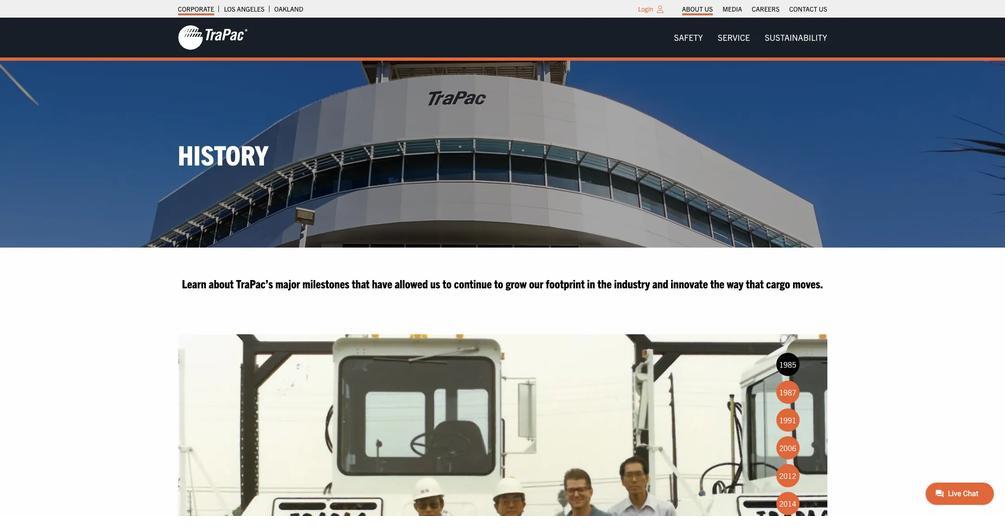 Task type: locate. For each thing, give the bounding box(es) containing it.
industry
[[614, 276, 650, 291]]

that
[[352, 276, 370, 291], [746, 276, 764, 291]]

major
[[275, 276, 300, 291]]

1 vertical spatial menu bar
[[667, 28, 835, 47]]

milestones
[[303, 276, 350, 291]]

about us
[[682, 5, 713, 13]]

moves.
[[793, 276, 824, 291]]

1 us from the left
[[705, 5, 713, 13]]

safety link
[[667, 28, 711, 47]]

to left the grow
[[494, 276, 503, 291]]

0 horizontal spatial us
[[705, 5, 713, 13]]

1 horizontal spatial the
[[711, 276, 725, 291]]

contact
[[790, 5, 818, 13]]

0 vertical spatial menu bar
[[677, 2, 832, 15]]

the left way
[[711, 276, 725, 291]]

2 the from the left
[[711, 276, 725, 291]]

1985
[[780, 360, 797, 369]]

trapac's
[[236, 276, 273, 291]]

the right in
[[598, 276, 612, 291]]

menu bar down careers
[[667, 28, 835, 47]]

1987
[[780, 388, 797, 397]]

media
[[723, 5, 742, 13]]

corporate image
[[178, 25, 248, 51]]

0 horizontal spatial the
[[598, 276, 612, 291]]

sustainability link
[[758, 28, 835, 47]]

that left have
[[352, 276, 370, 291]]

service link
[[711, 28, 758, 47]]

2 us from the left
[[819, 5, 828, 13]]

login
[[638, 5, 654, 13]]

allowed
[[395, 276, 428, 291]]

0 horizontal spatial to
[[443, 276, 452, 291]]

have
[[372, 276, 392, 291]]

1 horizontal spatial us
[[819, 5, 828, 13]]

us right about
[[705, 5, 713, 13]]

learn about trapac's major milestones that have allowed us to continue to grow our footprint in the industry and innovate the way that cargo moves. main content
[[169, 276, 1005, 516]]

los angeles link
[[224, 2, 265, 15]]

service
[[718, 32, 750, 43]]

contact us link
[[790, 2, 828, 15]]

corporate link
[[178, 2, 214, 15]]

that right way
[[746, 276, 764, 291]]

continue
[[454, 276, 492, 291]]

us right contact
[[819, 5, 828, 13]]

2014
[[780, 499, 797, 508]]

us for contact us
[[819, 5, 828, 13]]

the
[[598, 276, 612, 291], [711, 276, 725, 291]]

history
[[178, 137, 268, 171]]

angeles
[[237, 5, 265, 13]]

menu bar
[[677, 2, 832, 15], [667, 28, 835, 47]]

footprint
[[546, 276, 585, 291]]

about us link
[[682, 2, 713, 15]]

1 horizontal spatial that
[[746, 276, 764, 291]]

0 horizontal spatial that
[[352, 276, 370, 291]]

about
[[209, 276, 234, 291]]

1 horizontal spatial to
[[494, 276, 503, 291]]

to
[[443, 276, 452, 291], [494, 276, 503, 291]]

way
[[727, 276, 744, 291]]

los
[[224, 5, 236, 13]]

us
[[705, 5, 713, 13], [819, 5, 828, 13]]

2 to from the left
[[494, 276, 503, 291]]

to right us
[[443, 276, 452, 291]]

1 the from the left
[[598, 276, 612, 291]]

menu bar up service at the right top
[[677, 2, 832, 15]]

2006
[[780, 443, 797, 453]]



Task type: describe. For each thing, give the bounding box(es) containing it.
menu bar containing about us
[[677, 2, 832, 15]]

innovate
[[671, 276, 708, 291]]

2 that from the left
[[746, 276, 764, 291]]

1991
[[780, 416, 797, 425]]

us for about us
[[705, 5, 713, 13]]

oakland link
[[274, 2, 303, 15]]

contact us
[[790, 5, 828, 13]]

los angeles
[[224, 5, 265, 13]]

corporate
[[178, 5, 214, 13]]

us
[[430, 276, 440, 291]]

cargo
[[766, 276, 791, 291]]

menu bar containing safety
[[667, 28, 835, 47]]

in
[[587, 276, 595, 291]]

grow
[[506, 276, 527, 291]]

1 to from the left
[[443, 276, 452, 291]]

careers link
[[752, 2, 780, 15]]

learn about trapac's major milestones that have allowed us to continue to grow our footprint in the industry and innovate the way that cargo moves.
[[182, 276, 824, 291]]

about
[[682, 5, 703, 13]]

and
[[653, 276, 669, 291]]

oakland
[[274, 5, 303, 13]]

sustainability
[[765, 32, 828, 43]]

careers
[[752, 5, 780, 13]]

light image
[[657, 6, 664, 13]]

media link
[[723, 2, 742, 15]]

learn
[[182, 276, 206, 291]]

safety
[[674, 32, 703, 43]]

our
[[529, 276, 544, 291]]

1 that from the left
[[352, 276, 370, 291]]

login link
[[638, 5, 654, 13]]

2012
[[780, 471, 797, 481]]



Task type: vqa. For each thing, say whether or not it's contained in the screenshot.
2nd the from right
yes



